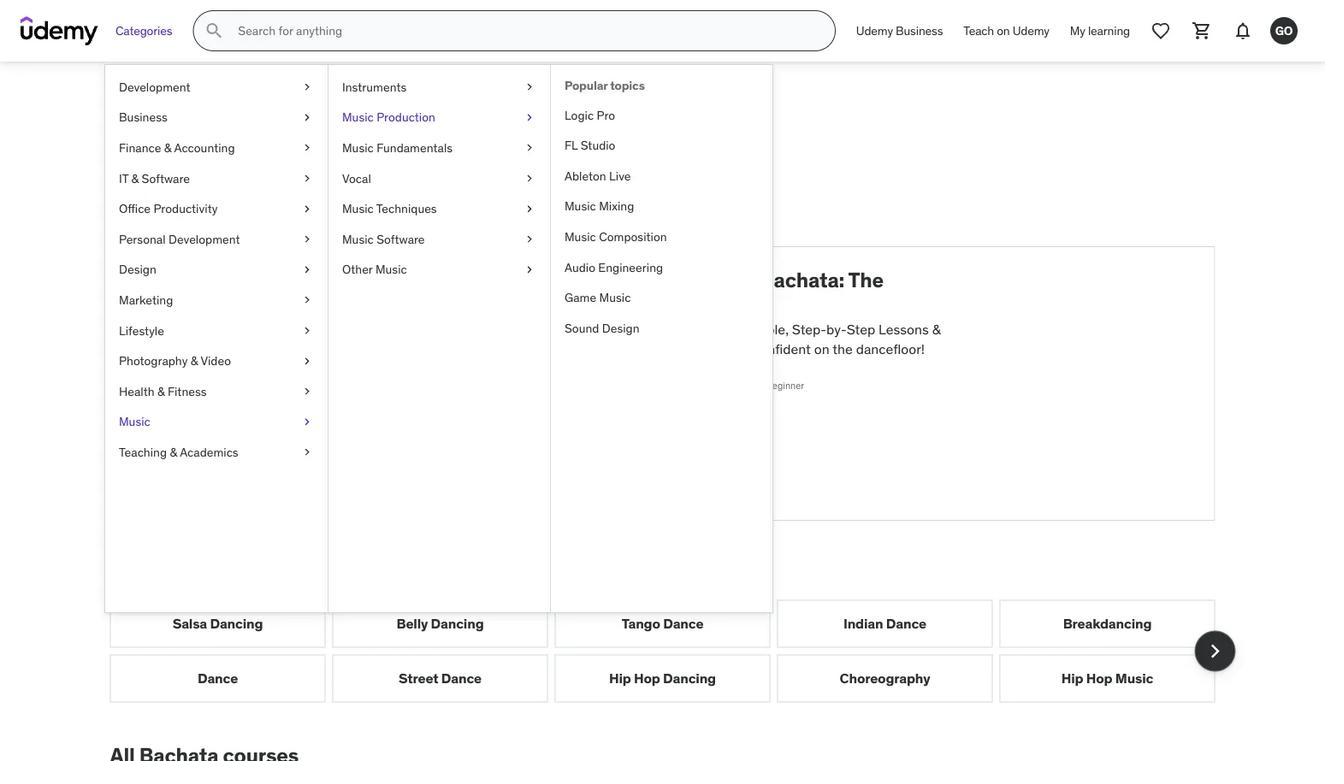 Task type: vqa. For each thing, say whether or not it's contained in the screenshot.
Health
yes



Task type: describe. For each thing, give the bounding box(es) containing it.
music link
[[105, 407, 328, 437]]

0 vertical spatial health
[[228, 150, 270, 167]]

teaching & academics
[[119, 445, 238, 460]]

ableton
[[565, 168, 606, 184]]

& for fitness
[[157, 384, 165, 399]]

teach on udemy
[[964, 23, 1050, 38]]

next image
[[1202, 638, 1229, 665]]

personal
[[119, 231, 166, 247]]

fundamentals
[[377, 140, 453, 155]]

1 vertical spatial health
[[119, 384, 154, 399]]

dance right indian
[[886, 615, 927, 633]]

accounting
[[174, 140, 235, 155]]

xsmall image for personal development
[[300, 231, 314, 248]]

xsmall image for finance & accounting
[[300, 140, 314, 156]]

popular
[[565, 78, 608, 93]]

music for music techniques
[[342, 201, 374, 216]]

bachata:
[[760, 267, 845, 293]]

0 vertical spatial on
[[997, 23, 1010, 38]]

music for music
[[119, 414, 150, 430]]

hip for hip hop music
[[1062, 670, 1084, 688]]

confident
[[753, 340, 811, 358]]

music fundamentals link
[[329, 133, 550, 163]]

personal development
[[119, 231, 240, 247]]

development link
[[105, 72, 328, 102]]

hop for dancing
[[634, 670, 660, 688]]

it & software link
[[105, 163, 328, 194]]

udemy business
[[856, 23, 943, 38]]

logic pro link
[[551, 100, 773, 130]]

game music link
[[551, 283, 773, 313]]

featured course
[[110, 207, 266, 233]]

health & fitness
[[119, 384, 207, 399]]

course
[[661, 292, 729, 317]]

marketing link
[[105, 285, 328, 315]]

shopping cart with 0 items image
[[1192, 21, 1212, 41]]

dancing for belly dancing
[[431, 615, 484, 633]]

0 vertical spatial development
[[119, 79, 190, 95]]

sound design link
[[551, 313, 773, 344]]

1 vertical spatial dance link
[[110, 655, 326, 703]]

music down music software
[[376, 262, 407, 277]]

street dance link
[[332, 655, 548, 703]]

engineering
[[598, 259, 663, 275]]

other
[[342, 262, 373, 277]]

complete
[[563, 292, 656, 317]]

game music
[[565, 290, 631, 305]]

0 vertical spatial fitness
[[284, 150, 331, 167]]

belly dancing link
[[332, 600, 548, 648]]

xsmall image for office productivity
[[300, 201, 314, 217]]

audio engineering
[[565, 259, 663, 275]]

music production element
[[550, 65, 773, 613]]

dance down salsa dancing link
[[198, 670, 238, 688]]

learn how to dance bachata: the complete course learn to dance bachata with simple, step-by-step lessons & guided practice to help you be confident on the dancefloor!
[[563, 267, 941, 358]]

learning
[[1088, 23, 1130, 38]]

design inside 'link'
[[602, 320, 640, 336]]

music for music composition
[[565, 229, 596, 244]]

0 vertical spatial health & fitness link
[[228, 150, 331, 167]]

xsmall image for music production
[[523, 109, 536, 126]]

& for accounting
[[164, 140, 171, 155]]

it & software
[[119, 170, 190, 186]]

xsmall image for teaching & academics
[[300, 444, 314, 461]]

other music link
[[329, 255, 550, 285]]

xsmall image for health & fitness
[[300, 383, 314, 400]]

relates
[[165, 150, 209, 167]]

instruments
[[342, 79, 407, 95]]

categories
[[116, 23, 172, 38]]

to inside 'learn how to dance bachata: the complete course learn to dance bachata with simple, step-by-step lessons & guided practice to help you be confident on the dancefloor!'
[[664, 340, 676, 358]]

bachata inside 'learn how to dance bachata: the complete course learn to dance bachata with simple, step-by-step lessons & guided practice to help you be confident on the dancefloor!'
[[660, 321, 711, 338]]

0 horizontal spatial software
[[142, 170, 190, 186]]

how
[[621, 267, 664, 293]]

featured
[[110, 207, 196, 233]]

bachata for bachata courses
[[110, 102, 220, 137]]

courses
[[225, 102, 335, 137]]

tango dance link
[[555, 600, 770, 648]]

2 udemy from the left
[[1013, 23, 1050, 38]]

music composition
[[565, 229, 667, 244]]

xsmall image for other music
[[523, 261, 536, 278]]

udemy business link
[[846, 10, 953, 51]]

practice
[[610, 340, 661, 358]]

help
[[679, 340, 706, 358]]

productivity
[[153, 201, 218, 216]]

teaching & academics link
[[105, 437, 328, 468]]

video
[[201, 353, 231, 369]]

1 vertical spatial health & fitness link
[[105, 376, 328, 407]]

fl
[[565, 138, 578, 153]]

music mixing
[[565, 199, 634, 214]]

udemy image
[[21, 16, 98, 45]]

logic
[[565, 107, 594, 123]]

be
[[734, 340, 750, 358]]

finance & accounting link
[[105, 133, 328, 163]]

other music
[[342, 262, 407, 277]]

xsmall image for vocal
[[523, 170, 536, 187]]

salsa dancing link
[[110, 600, 326, 648]]

composition
[[599, 229, 667, 244]]

you
[[709, 340, 731, 358]]

music for music software
[[342, 231, 374, 247]]

dance up with
[[694, 267, 755, 293]]

ableton live
[[565, 168, 631, 184]]

choreography
[[840, 670, 930, 688]]

music mixing link
[[551, 191, 773, 222]]

music for music production
[[342, 110, 374, 125]]

xsmall image for business
[[300, 109, 314, 126]]

also
[[284, 561, 323, 587]]

breakdancing link
[[1000, 600, 1215, 648]]

music software
[[342, 231, 425, 247]]

& for video
[[191, 353, 198, 369]]

by-
[[827, 321, 847, 338]]

0 vertical spatial to
[[668, 267, 690, 293]]

finance & accounting
[[119, 140, 235, 155]]

with
[[714, 321, 740, 338]]

notifications image
[[1233, 21, 1253, 41]]



Task type: locate. For each thing, give the bounding box(es) containing it.
design
[[119, 262, 156, 277], [602, 320, 640, 336]]

xsmall image for lifestyle
[[300, 322, 314, 339]]

software down relates
[[142, 170, 190, 186]]

to right how
[[668, 267, 690, 293]]

learn
[[563, 267, 616, 293], [563, 321, 597, 338]]

business link
[[105, 102, 328, 133]]

xsmall image inside it & software link
[[300, 170, 314, 187]]

tango
[[622, 615, 660, 633]]

xsmall image inside other music link
[[523, 261, 536, 278]]

xsmall image inside music fundamentals link
[[523, 140, 536, 156]]

dancefloor!
[[856, 340, 925, 358]]

0 vertical spatial learn
[[563, 267, 616, 293]]

& for academics
[[170, 445, 177, 460]]

music techniques
[[342, 201, 437, 216]]

audio
[[565, 259, 595, 275]]

fl studio link
[[551, 130, 773, 161]]

0 vertical spatial software
[[142, 170, 190, 186]]

xsmall image inside music production link
[[523, 109, 536, 126]]

1 horizontal spatial dance link
[[331, 150, 378, 167]]

1 horizontal spatial hop
[[1086, 670, 1113, 688]]

xsmall image inside "office productivity" link
[[300, 201, 314, 217]]

0 horizontal spatial health
[[119, 384, 154, 399]]

1 horizontal spatial business
[[896, 23, 943, 38]]

street dance
[[399, 670, 482, 688]]

0 horizontal spatial dancing
[[210, 615, 263, 633]]

bachata up finance & accounting
[[110, 102, 220, 137]]

0 horizontal spatial udemy
[[856, 23, 893, 38]]

xsmall image for design
[[300, 261, 314, 278]]

vocal
[[342, 170, 371, 186]]

xsmall image inside instruments link
[[523, 79, 536, 95]]

health down bachata courses
[[228, 150, 270, 167]]

logic pro
[[565, 107, 615, 123]]

music techniques link
[[329, 194, 550, 224]]

1 horizontal spatial health
[[228, 150, 270, 167]]

health & fitness link
[[228, 150, 331, 167], [105, 376, 328, 407]]

hip for hip hop dancing
[[609, 670, 631, 688]]

techniques
[[376, 201, 437, 216]]

1 horizontal spatial to
[[668, 267, 690, 293]]

1 vertical spatial on
[[814, 340, 830, 358]]

photography & video link
[[105, 346, 328, 376]]

0 vertical spatial business
[[896, 23, 943, 38]]

0 vertical spatial dance link
[[331, 150, 378, 167]]

xsmall image for marketing
[[300, 292, 314, 309]]

1 hip from the left
[[609, 670, 631, 688]]

0 horizontal spatial dance link
[[110, 655, 326, 703]]

to right sound
[[600, 321, 614, 338]]

xsmall image for music software
[[523, 231, 536, 248]]

salsa
[[173, 615, 207, 633]]

music production link
[[329, 102, 550, 133]]

sound
[[565, 320, 599, 336]]

xsmall image for development
[[300, 79, 314, 95]]

music for music mixing
[[565, 199, 596, 214]]

& right lessons
[[932, 321, 941, 338]]

on inside 'learn how to dance bachata: the complete course learn to dance bachata with simple, step-by-step lessons & guided practice to help you be confident on the dancefloor!'
[[814, 340, 830, 358]]

xsmall image inside vocal link
[[523, 170, 536, 187]]

xsmall image inside health & fitness link
[[300, 383, 314, 400]]

to
[[668, 267, 690, 293], [600, 321, 614, 338]]

Search for anything text field
[[235, 16, 814, 45]]

music down vocal
[[342, 201, 374, 216]]

0 horizontal spatial to
[[212, 150, 225, 167]]

instruments link
[[329, 72, 550, 102]]

bachata courses
[[110, 102, 335, 137]]

0 horizontal spatial hop
[[634, 670, 660, 688]]

xsmall image for instruments
[[523, 79, 536, 95]]

business left teach
[[896, 23, 943, 38]]

xsmall image for music fundamentals
[[523, 140, 536, 156]]

production
[[377, 110, 435, 125]]

1 horizontal spatial udemy
[[1013, 23, 1050, 38]]

office productivity link
[[105, 194, 328, 224]]

belly
[[397, 615, 428, 633]]

health down photography
[[119, 384, 154, 399]]

design down personal
[[119, 262, 156, 277]]

music
[[342, 110, 374, 125], [342, 140, 374, 155], [565, 199, 596, 214], [342, 201, 374, 216], [565, 229, 596, 244], [342, 231, 374, 247], [376, 262, 407, 277], [599, 290, 631, 305], [119, 414, 150, 430], [1116, 670, 1153, 688]]

on
[[997, 23, 1010, 38], [814, 340, 830, 358]]

& right the it
[[131, 170, 139, 186]]

hop for music
[[1086, 670, 1113, 688]]

business up finance
[[119, 110, 168, 125]]

xsmall image inside music software link
[[523, 231, 536, 248]]

go link
[[1264, 10, 1305, 51]]

ableton live link
[[551, 161, 773, 191]]

hop down the breakdancing link in the bottom right of the page
[[1086, 670, 1113, 688]]

xsmall image inside design link
[[300, 261, 314, 278]]

personal development link
[[105, 224, 328, 255]]

1 horizontal spatial on
[[997, 23, 1010, 38]]

bachata up the help
[[660, 321, 711, 338]]

hop down tango
[[634, 670, 660, 688]]

dancing for salsa dancing
[[210, 615, 263, 633]]

dance up practice
[[618, 321, 657, 338]]

indian dance
[[844, 615, 927, 633]]

learn
[[328, 561, 376, 587]]

submit search image
[[204, 21, 224, 41]]

development down categories "dropdown button"
[[119, 79, 190, 95]]

on right teach
[[997, 23, 1010, 38]]

music inside carousel element
[[1116, 670, 1153, 688]]

0 horizontal spatial on
[[814, 340, 830, 358]]

music for music fundamentals
[[342, 140, 374, 155]]

bachata for bachata relates to health & fitness dance
[[110, 150, 162, 167]]

0 vertical spatial design
[[119, 262, 156, 277]]

teach on udemy link
[[953, 10, 1060, 51]]

business
[[896, 23, 943, 38], [119, 110, 168, 125]]

dance up vocal
[[337, 150, 378, 167]]

1 vertical spatial to
[[664, 340, 676, 358]]

0 vertical spatial to
[[212, 150, 225, 167]]

xsmall image inside teaching & academics link
[[300, 444, 314, 461]]

xsmall image
[[523, 109, 536, 126], [300, 140, 314, 156], [523, 140, 536, 156], [300, 170, 314, 187], [300, 231, 314, 248], [300, 261, 314, 278], [523, 261, 536, 278], [300, 383, 314, 400]]

the
[[833, 340, 853, 358]]

1 horizontal spatial dancing
[[431, 615, 484, 633]]

& right teaching
[[170, 445, 177, 460]]

1 horizontal spatial fitness
[[284, 150, 331, 167]]

dance link down salsa dancing link
[[110, 655, 326, 703]]

xsmall image for it & software
[[300, 170, 314, 187]]

1 vertical spatial to
[[600, 321, 614, 338]]

to right relates
[[212, 150, 225, 167]]

my learning link
[[1060, 10, 1140, 51]]

health & fitness link down courses
[[228, 150, 331, 167]]

music up vocal
[[342, 140, 374, 155]]

hip down the breakdancing link in the bottom right of the page
[[1062, 670, 1084, 688]]

health & fitness link down video
[[105, 376, 328, 407]]

development inside "link"
[[169, 231, 240, 247]]

on left the
[[814, 340, 830, 358]]

course
[[201, 207, 266, 233]]

music down the breakdancing link in the bottom right of the page
[[1116, 670, 1153, 688]]

lifestyle
[[119, 323, 164, 338]]

carousel element
[[110, 600, 1236, 703]]

hip hop dancing link
[[555, 655, 770, 703]]

office
[[119, 201, 151, 216]]

0 horizontal spatial fitness
[[168, 384, 207, 399]]

design up practice
[[602, 320, 640, 336]]

to
[[212, 150, 225, 167], [664, 340, 676, 358]]

0 horizontal spatial design
[[119, 262, 156, 277]]

xsmall image inside music techniques link
[[523, 201, 536, 217]]

audio engineering link
[[551, 252, 773, 283]]

xsmall image for music
[[300, 414, 314, 430]]

1 vertical spatial development
[[169, 231, 240, 247]]

music down audio engineering
[[599, 290, 631, 305]]

1 horizontal spatial software
[[377, 231, 425, 247]]

1 vertical spatial fitness
[[168, 384, 207, 399]]

my learning
[[1070, 23, 1130, 38]]

hip hop music link
[[1000, 655, 1215, 703]]

it
[[119, 170, 129, 186]]

wishlist image
[[1151, 21, 1171, 41]]

breakdancing
[[1063, 615, 1152, 633]]

1 vertical spatial software
[[377, 231, 425, 247]]

xsmall image inside photography & video link
[[300, 353, 314, 370]]

1 vertical spatial design
[[602, 320, 640, 336]]

hip hop dancing
[[609, 670, 716, 688]]

indian dance link
[[777, 600, 993, 648]]

photography
[[119, 353, 188, 369]]

xsmall image inside development link
[[300, 79, 314, 95]]

2 learn from the top
[[563, 321, 597, 338]]

1 vertical spatial bachata
[[110, 150, 162, 167]]

music production
[[342, 110, 435, 125]]

students also learn
[[189, 561, 376, 587]]

dancing down tango dance link at the bottom of the page
[[663, 670, 716, 688]]

2 horizontal spatial dancing
[[663, 670, 716, 688]]

sound design
[[565, 320, 640, 336]]

indian
[[844, 615, 883, 633]]

simple,
[[743, 321, 789, 338]]

fitness
[[284, 150, 331, 167], [168, 384, 207, 399]]

software down 'techniques'
[[377, 231, 425, 247]]

1 vertical spatial business
[[119, 110, 168, 125]]

& down courses
[[273, 150, 281, 167]]

& right finance
[[164, 140, 171, 155]]

street
[[399, 670, 438, 688]]

0 horizontal spatial business
[[119, 110, 168, 125]]

dancing right belly
[[431, 615, 484, 633]]

& left video
[[191, 353, 198, 369]]

bachata
[[110, 102, 220, 137], [110, 150, 162, 167], [660, 321, 711, 338]]

bachata up the it
[[110, 150, 162, 167]]

2 hip from the left
[[1062, 670, 1084, 688]]

music down instruments
[[342, 110, 374, 125]]

2 vertical spatial bachata
[[660, 321, 711, 338]]

xsmall image for music techniques
[[523, 201, 536, 217]]

xsmall image inside business link
[[300, 109, 314, 126]]

1 vertical spatial learn
[[563, 321, 597, 338]]

2 hop from the left
[[1086, 670, 1113, 688]]

dance
[[337, 150, 378, 167], [694, 267, 755, 293], [618, 321, 657, 338], [663, 615, 704, 633], [886, 615, 927, 633], [198, 670, 238, 688], [441, 670, 482, 688]]

dancing right 'salsa'
[[210, 615, 263, 633]]

0 vertical spatial bachata
[[110, 102, 220, 137]]

0 horizontal spatial to
[[600, 321, 614, 338]]

belly dancing
[[397, 615, 484, 633]]

dance link up vocal
[[331, 150, 378, 167]]

1 horizontal spatial design
[[602, 320, 640, 336]]

xsmall image for photography & video
[[300, 353, 314, 370]]

music fundamentals
[[342, 140, 453, 155]]

1 learn from the top
[[563, 267, 616, 293]]

fl studio
[[565, 138, 616, 153]]

xsmall image inside personal development "link"
[[300, 231, 314, 248]]

topics
[[610, 78, 645, 93]]

& inside 'learn how to dance bachata: the complete course learn to dance bachata with simple, step-by-step lessons & guided practice to help you be confident on the dancefloor!'
[[932, 321, 941, 338]]

mixing
[[599, 199, 634, 214]]

teach
[[964, 23, 994, 38]]

go
[[1275, 23, 1293, 38]]

1 horizontal spatial hip
[[1062, 670, 1084, 688]]

xsmall image inside lifestyle link
[[300, 322, 314, 339]]

music software link
[[329, 224, 550, 255]]

music down ableton
[[565, 199, 596, 214]]

& for software
[[131, 170, 139, 186]]

to left the help
[[664, 340, 676, 358]]

the
[[848, 267, 884, 293]]

1 horizontal spatial to
[[664, 340, 676, 358]]

step-
[[792, 321, 827, 338]]

xsmall image
[[300, 79, 314, 95], [523, 79, 536, 95], [300, 109, 314, 126], [523, 170, 536, 187], [300, 201, 314, 217], [523, 201, 536, 217], [523, 231, 536, 248], [300, 292, 314, 309], [300, 322, 314, 339], [300, 353, 314, 370], [300, 414, 314, 430], [300, 444, 314, 461]]

& down photography
[[157, 384, 165, 399]]

development down "office productivity" link
[[169, 231, 240, 247]]

finance
[[119, 140, 161, 155]]

hip down tango
[[609, 670, 631, 688]]

dance right street
[[441, 670, 482, 688]]

game
[[565, 290, 596, 305]]

fitness down courses
[[284, 150, 331, 167]]

dance right tango
[[663, 615, 704, 633]]

lessons
[[879, 321, 929, 338]]

xsmall image inside finance & accounting link
[[300, 140, 314, 156]]

studio
[[581, 138, 616, 153]]

xsmall image inside marketing link
[[300, 292, 314, 309]]

hip hop music
[[1062, 670, 1153, 688]]

students
[[194, 561, 279, 587]]

music up teaching
[[119, 414, 150, 430]]

0 horizontal spatial hip
[[609, 670, 631, 688]]

music up other
[[342, 231, 374, 247]]

fitness down photography & video
[[168, 384, 207, 399]]

1 hop from the left
[[634, 670, 660, 688]]

live
[[609, 168, 631, 184]]

bachata relates to health & fitness dance
[[110, 150, 378, 167]]

music up audio
[[565, 229, 596, 244]]

xsmall image inside music link
[[300, 414, 314, 430]]

academics
[[180, 445, 238, 460]]

1 udemy from the left
[[856, 23, 893, 38]]



